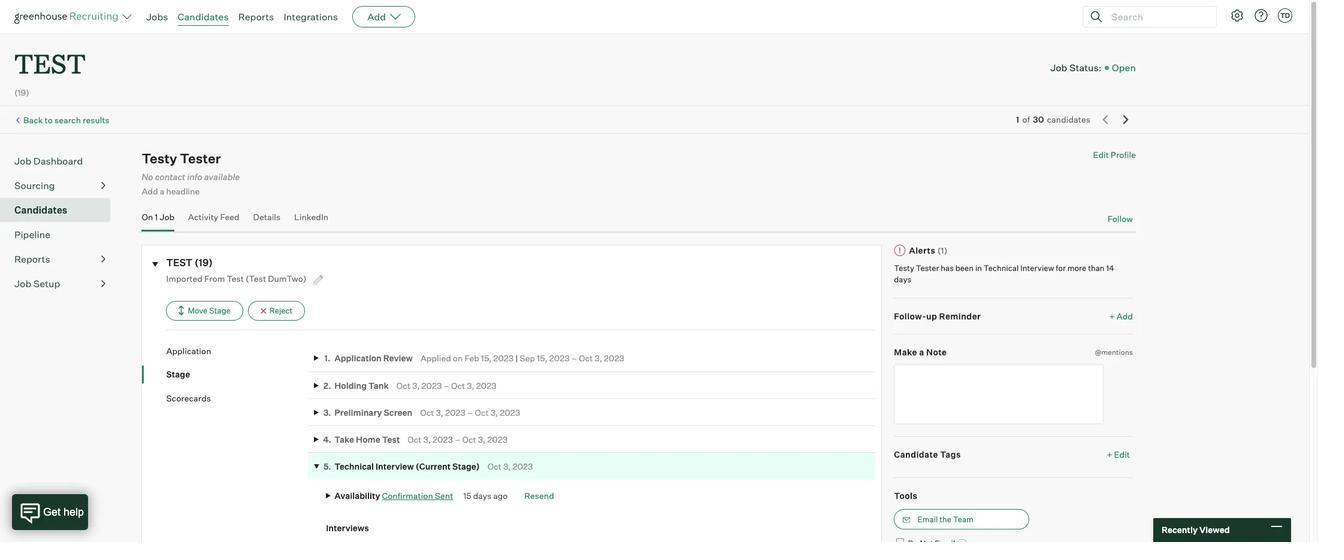Task type: locate. For each thing, give the bounding box(es) containing it.
1 vertical spatial (19)
[[195, 257, 213, 269]]

|
[[515, 354, 518, 364]]

1 horizontal spatial add
[[367, 11, 386, 23]]

0 vertical spatial test
[[14, 46, 86, 81]]

testy down the alerts
[[894, 263, 914, 273]]

a down contact
[[160, 187, 164, 197]]

stage link
[[166, 369, 308, 381]]

days right 15
[[473, 491, 491, 501]]

scorecards
[[166, 393, 211, 404]]

technical right 5.
[[334, 462, 374, 472]]

interviews
[[326, 523, 369, 534]]

candidates right jobs
[[178, 11, 229, 23]]

1 vertical spatial candidates link
[[14, 203, 105, 218]]

1 vertical spatial interview
[[376, 462, 414, 472]]

1 horizontal spatial test
[[166, 257, 193, 269]]

(current
[[416, 462, 451, 472]]

stage up scorecards
[[166, 370, 190, 380]]

stage right move
[[209, 306, 231, 316]]

30
[[1033, 115, 1044, 125]]

0 horizontal spatial candidates link
[[14, 203, 105, 218]]

interview
[[1020, 263, 1054, 273], [376, 462, 414, 472]]

from
[[204, 274, 225, 284]]

2 15, from the left
[[537, 354, 547, 364]]

has
[[941, 263, 954, 273]]

job dashboard
[[14, 155, 83, 167]]

feed
[[220, 212, 239, 222]]

job inside 'link'
[[160, 212, 174, 222]]

15, right sep on the bottom
[[537, 354, 547, 364]]

1 horizontal spatial a
[[919, 348, 924, 358]]

1 vertical spatial test
[[166, 257, 193, 269]]

0 horizontal spatial interview
[[376, 462, 414, 472]]

1 vertical spatial 1
[[155, 212, 158, 222]]

application down move
[[166, 346, 211, 356]]

tester down alerts (1)
[[916, 263, 939, 273]]

0 horizontal spatial 1
[[155, 212, 158, 222]]

application up holding at the left of the page
[[334, 354, 381, 364]]

0 vertical spatial add
[[367, 11, 386, 23]]

job for job status:
[[1050, 62, 1067, 74]]

1 left of
[[1016, 115, 1019, 125]]

1 vertical spatial technical
[[334, 462, 374, 472]]

1 right "on"
[[155, 212, 158, 222]]

1 horizontal spatial 1
[[1016, 115, 1019, 125]]

recently viewed
[[1162, 526, 1230, 536]]

0 vertical spatial stage
[[209, 306, 231, 316]]

+
[[1109, 311, 1115, 322], [1107, 450, 1112, 460]]

no
[[142, 172, 153, 183]]

0 vertical spatial testy
[[142, 150, 177, 167]]

0 vertical spatial tester
[[180, 150, 221, 167]]

reports link left integrations
[[238, 11, 274, 23]]

1 horizontal spatial technical
[[984, 263, 1019, 273]]

– right sep on the bottom
[[571, 354, 577, 364]]

confirmation
[[382, 491, 433, 501]]

tank
[[369, 381, 389, 391]]

None text field
[[894, 365, 1104, 425]]

0 vertical spatial interview
[[1020, 263, 1054, 273]]

1 horizontal spatial stage
[[209, 306, 231, 316]]

results
[[83, 115, 110, 125]]

interview left the for
[[1020, 263, 1054, 273]]

@mentions
[[1095, 348, 1133, 357]]

test left (test
[[227, 274, 244, 284]]

(19) up from at the bottom
[[195, 257, 213, 269]]

+ add
[[1109, 311, 1133, 322]]

tags
[[940, 450, 961, 460]]

sep
[[520, 354, 535, 364]]

oct right sep on the bottom
[[579, 354, 593, 364]]

job left setup
[[14, 278, 31, 290]]

1 vertical spatial candidates
[[14, 204, 67, 216]]

1 horizontal spatial testy
[[894, 263, 914, 273]]

1 vertical spatial +
[[1107, 450, 1112, 460]]

candidates link down sourcing "link"
[[14, 203, 105, 218]]

viewed
[[1199, 526, 1230, 536]]

job right "on"
[[160, 212, 174, 222]]

days
[[894, 275, 911, 285], [473, 491, 491, 501]]

1 vertical spatial tester
[[916, 263, 939, 273]]

test down 'greenhouse recruiting' image
[[14, 46, 86, 81]]

(test
[[246, 274, 266, 284]]

0 horizontal spatial tester
[[180, 150, 221, 167]]

– down feb
[[467, 408, 473, 418]]

configure image
[[1230, 8, 1244, 23]]

test
[[227, 274, 244, 284], [382, 435, 400, 445]]

15,
[[481, 354, 491, 364], [537, 354, 547, 364]]

tester inside testy tester no contact info available add a headline
[[180, 150, 221, 167]]

0 horizontal spatial (19)
[[14, 88, 29, 98]]

0 vertical spatial days
[[894, 275, 911, 285]]

0 horizontal spatial test
[[14, 46, 86, 81]]

testy inside testy tester has been in technical interview for more than 14 days
[[894, 263, 914, 273]]

1
[[1016, 115, 1019, 125], [155, 212, 158, 222]]

0 horizontal spatial testy
[[142, 150, 177, 167]]

resend
[[524, 491, 554, 501]]

0 horizontal spatial application
[[166, 346, 211, 356]]

availability
[[334, 491, 380, 501]]

2023
[[493, 354, 514, 364], [549, 354, 570, 364], [604, 354, 624, 364], [421, 381, 442, 391], [476, 381, 497, 391], [445, 408, 465, 418], [500, 408, 520, 418], [433, 435, 453, 445], [487, 435, 508, 445], [512, 462, 533, 472]]

1 vertical spatial a
[[919, 348, 924, 358]]

on
[[453, 354, 463, 364]]

15, right feb
[[481, 354, 491, 364]]

0 horizontal spatial reports
[[14, 254, 50, 266]]

scorecards link
[[166, 393, 308, 405]]

2. holding tank oct 3, 2023 – oct 3, 2023
[[323, 381, 497, 391]]

oct
[[579, 354, 593, 364], [397, 381, 410, 391], [451, 381, 465, 391], [420, 408, 434, 418], [475, 408, 489, 418], [408, 435, 421, 445], [462, 435, 476, 445], [488, 462, 501, 472]]

interview inside testy tester has been in technical interview for more than 14 days
[[1020, 263, 1054, 273]]

profile
[[1111, 150, 1136, 160]]

days down the alerts
[[894, 275, 911, 285]]

test right the home
[[382, 435, 400, 445]]

a left note at the bottom right of the page
[[919, 348, 924, 358]]

1 horizontal spatial test
[[382, 435, 400, 445]]

in
[[975, 263, 982, 273]]

application
[[166, 346, 211, 356], [334, 354, 381, 364]]

0 vertical spatial technical
[[984, 263, 1019, 273]]

details
[[253, 212, 281, 222]]

sent
[[435, 491, 453, 501]]

testy up contact
[[142, 150, 177, 167]]

1 horizontal spatial 15,
[[537, 354, 547, 364]]

Search text field
[[1108, 8, 1205, 25]]

interview up confirmation
[[376, 462, 414, 472]]

home
[[356, 435, 380, 445]]

1 horizontal spatial candidates link
[[178, 11, 229, 23]]

tester up the info
[[180, 150, 221, 167]]

candidates link
[[178, 11, 229, 23], [14, 203, 105, 218]]

activity feed link
[[188, 212, 239, 229]]

1 vertical spatial add
[[142, 187, 158, 197]]

ago
[[493, 491, 508, 501]]

0 vertical spatial edit
[[1093, 150, 1109, 160]]

test up imported
[[166, 257, 193, 269]]

add inside testy tester no contact info available add a headline
[[142, 187, 158, 197]]

technical inside testy tester has been in technical interview for more than 14 days
[[984, 263, 1019, 273]]

candidates down 'sourcing'
[[14, 204, 67, 216]]

stage inside button
[[209, 306, 231, 316]]

1 vertical spatial edit
[[1114, 450, 1130, 460]]

candidates link right jobs
[[178, 11, 229, 23]]

screen
[[384, 408, 412, 418]]

2 horizontal spatial add
[[1117, 311, 1133, 322]]

0 vertical spatial test
[[227, 274, 244, 284]]

0 horizontal spatial edit
[[1093, 150, 1109, 160]]

move
[[188, 306, 208, 316]]

0 horizontal spatial a
[[160, 187, 164, 197]]

1. application review applied on  feb 15, 2023 | sep 15, 2023 – oct 3, 2023
[[324, 354, 624, 364]]

imported from test (test dumtwo)
[[166, 274, 308, 284]]

linkedin link
[[294, 212, 328, 229]]

1 vertical spatial reports link
[[14, 252, 105, 267]]

alerts (1)
[[909, 246, 948, 256]]

make
[[894, 348, 917, 358]]

contact
[[155, 172, 185, 183]]

reports link
[[238, 11, 274, 23], [14, 252, 105, 267]]

pipeline
[[14, 229, 50, 241]]

+ add link
[[1109, 311, 1133, 322]]

0 horizontal spatial technical
[[334, 462, 374, 472]]

testy for testy tester no contact info available add a headline
[[142, 150, 177, 167]]

1 15, from the left
[[481, 354, 491, 364]]

(19) up back
[[14, 88, 29, 98]]

add inside popup button
[[367, 11, 386, 23]]

technical right in
[[984, 263, 1019, 273]]

1 horizontal spatial candidates
[[178, 11, 229, 23]]

1 inside on 1 job 'link'
[[155, 212, 158, 222]]

0 horizontal spatial candidates
[[14, 204, 67, 216]]

integrations link
[[284, 11, 338, 23]]

job setup link
[[14, 277, 105, 291]]

– down applied
[[444, 381, 449, 391]]

0 horizontal spatial reports link
[[14, 252, 105, 267]]

oct right stage)
[[488, 462, 501, 472]]

reports inside reports link
[[14, 254, 50, 266]]

0 vertical spatial 1
[[1016, 115, 1019, 125]]

email the team
[[917, 515, 973, 525]]

imported
[[166, 274, 202, 284]]

reject
[[269, 306, 293, 316]]

1 horizontal spatial application
[[334, 354, 381, 364]]

tester inside testy tester has been in technical interview for more than 14 days
[[916, 263, 939, 273]]

edit
[[1093, 150, 1109, 160], [1114, 450, 1130, 460]]

1 vertical spatial stage
[[166, 370, 190, 380]]

add
[[367, 11, 386, 23], [142, 187, 158, 197], [1117, 311, 1133, 322]]

headline
[[166, 187, 200, 197]]

1 vertical spatial testy
[[894, 263, 914, 273]]

reports down pipeline
[[14, 254, 50, 266]]

0 vertical spatial +
[[1109, 311, 1115, 322]]

testy tester has been in technical interview for more than 14 days
[[894, 263, 1114, 285]]

1 horizontal spatial tester
[[916, 263, 939, 273]]

4.
[[323, 435, 331, 445]]

0 horizontal spatial add
[[142, 187, 158, 197]]

job left status:
[[1050, 62, 1067, 74]]

testy inside testy tester no contact info available add a headline
[[142, 150, 177, 167]]

1 horizontal spatial edit
[[1114, 450, 1130, 460]]

0 vertical spatial (19)
[[14, 88, 29, 98]]

1 horizontal spatial reports
[[238, 11, 274, 23]]

1 horizontal spatial days
[[894, 275, 911, 285]]

take
[[334, 435, 354, 445]]

1 horizontal spatial reports link
[[238, 11, 274, 23]]

0 vertical spatial a
[[160, 187, 164, 197]]

14
[[1106, 263, 1114, 273]]

reminder
[[939, 311, 981, 322]]

job
[[1050, 62, 1067, 74], [14, 155, 31, 167], [160, 212, 174, 222], [14, 278, 31, 290]]

reports
[[238, 11, 274, 23], [14, 254, 50, 266]]

0 horizontal spatial days
[[473, 491, 491, 501]]

reports link down pipeline link
[[14, 252, 105, 267]]

td button
[[1275, 6, 1295, 25]]

1 vertical spatial days
[[473, 491, 491, 501]]

reports left integrations
[[238, 11, 274, 23]]

alerts
[[909, 246, 935, 256]]

0 horizontal spatial stage
[[166, 370, 190, 380]]

0 horizontal spatial 15,
[[481, 354, 491, 364]]

job up 'sourcing'
[[14, 155, 31, 167]]

1 vertical spatial reports
[[14, 254, 50, 266]]

more
[[1067, 263, 1086, 273]]

1 horizontal spatial interview
[[1020, 263, 1054, 273]]



Task type: describe. For each thing, give the bounding box(es) containing it.
tester for testy tester no contact info available add a headline
[[180, 150, 221, 167]]

resend button
[[524, 491, 554, 501]]

team
[[953, 515, 973, 525]]

confirmation sent button
[[382, 491, 453, 501]]

oct down 1. application review applied on  feb 15, 2023 | sep 15, 2023 – oct 3, 2023
[[475, 408, 489, 418]]

a inside testy tester no contact info available add a headline
[[160, 187, 164, 197]]

4. take home test oct 3, 2023 – oct 3, 2023
[[323, 435, 508, 445]]

0 horizontal spatial test
[[227, 274, 244, 284]]

back to search results
[[23, 115, 110, 125]]

td
[[1280, 11, 1290, 20]]

than
[[1088, 263, 1105, 273]]

test link
[[14, 34, 86, 83]]

follow link
[[1108, 213, 1133, 225]]

days inside testy tester has been in technical interview for more than 14 days
[[894, 275, 911, 285]]

edit profile
[[1093, 150, 1136, 160]]

available
[[204, 172, 240, 183]]

on 1 job
[[142, 212, 174, 222]]

oct 3, 2023
[[488, 462, 533, 472]]

oct right screen
[[420, 408, 434, 418]]

Do Not Email checkbox
[[896, 539, 904, 543]]

add button
[[352, 6, 415, 28]]

1 horizontal spatial (19)
[[195, 257, 213, 269]]

sourcing link
[[14, 179, 105, 193]]

setup
[[33, 278, 60, 290]]

test (19)
[[166, 257, 213, 269]]

@mentions link
[[1095, 347, 1133, 359]]

confirmation sent
[[382, 491, 453, 501]]

reject button
[[248, 301, 305, 321]]

tester for testy tester has been in technical interview for more than 14 days
[[916, 263, 939, 273]]

0 vertical spatial reports link
[[238, 11, 274, 23]]

0 vertical spatial candidates
[[178, 11, 229, 23]]

candidate
[[894, 450, 938, 460]]

+ edit
[[1107, 450, 1130, 460]]

on
[[142, 212, 153, 222]]

the
[[940, 515, 951, 525]]

application inside "link"
[[166, 346, 211, 356]]

1.
[[324, 354, 330, 364]]

been
[[955, 263, 974, 273]]

stage inside "link"
[[166, 370, 190, 380]]

back
[[23, 115, 43, 125]]

details link
[[253, 212, 281, 229]]

1 vertical spatial test
[[382, 435, 400, 445]]

email
[[917, 515, 938, 525]]

stage)
[[452, 462, 480, 472]]

+ edit link
[[1104, 447, 1133, 463]]

5. technical interview (current stage)
[[323, 462, 480, 472]]

linkedin
[[294, 212, 328, 222]]

email the team button
[[894, 510, 1029, 530]]

recently
[[1162, 526, 1198, 536]]

review
[[383, 354, 413, 364]]

note
[[926, 348, 947, 358]]

oct down 3. preliminary screen oct 3, 2023 – oct 3, 2023
[[408, 435, 421, 445]]

3.
[[323, 408, 331, 418]]

candidate tags
[[894, 450, 961, 460]]

up
[[926, 311, 937, 322]]

2.
[[323, 381, 331, 391]]

edit profile link
[[1093, 150, 1136, 160]]

testy tester no contact info available add a headline
[[142, 150, 240, 197]]

3. preliminary screen oct 3, 2023 – oct 3, 2023
[[323, 408, 520, 418]]

testy for testy tester has been in technical interview for more than 14 days
[[894, 263, 914, 273]]

for
[[1056, 263, 1066, 273]]

tools
[[894, 491, 917, 502]]

move stage button
[[166, 301, 243, 321]]

td button
[[1278, 8, 1292, 23]]

job for job setup
[[14, 278, 31, 290]]

5.
[[323, 462, 331, 472]]

oct down the on
[[451, 381, 465, 391]]

0 vertical spatial reports
[[238, 11, 274, 23]]

pipeline link
[[14, 228, 105, 242]]

job for job dashboard
[[14, 155, 31, 167]]

integrations
[[284, 11, 338, 23]]

+ for + add
[[1109, 311, 1115, 322]]

follow-up reminder
[[894, 311, 981, 322]]

jobs
[[146, 11, 168, 23]]

feb
[[465, 354, 479, 364]]

sourcing
[[14, 180, 55, 192]]

– up stage)
[[455, 435, 460, 445]]

(1)
[[937, 246, 948, 256]]

dashboard
[[33, 155, 83, 167]]

test for test
[[14, 46, 86, 81]]

follow
[[1108, 214, 1133, 224]]

15
[[463, 491, 471, 501]]

status:
[[1069, 62, 1102, 74]]

follow-
[[894, 311, 926, 322]]

oct right tank
[[397, 381, 410, 391]]

info
[[187, 172, 202, 183]]

oct up stage)
[[462, 435, 476, 445]]

activity feed
[[188, 212, 239, 222]]

back to search results link
[[23, 115, 110, 125]]

test for test (19)
[[166, 257, 193, 269]]

+ for + edit
[[1107, 450, 1112, 460]]

search
[[54, 115, 81, 125]]

2 vertical spatial add
[[1117, 311, 1133, 322]]

make a note
[[894, 348, 947, 358]]

15 days ago
[[463, 491, 508, 501]]

greenhouse recruiting image
[[14, 10, 122, 24]]

0 vertical spatial candidates link
[[178, 11, 229, 23]]

dumtwo)
[[268, 274, 306, 284]]



Task type: vqa. For each thing, say whether or not it's contained in the screenshot.
the dashboards "link"
no



